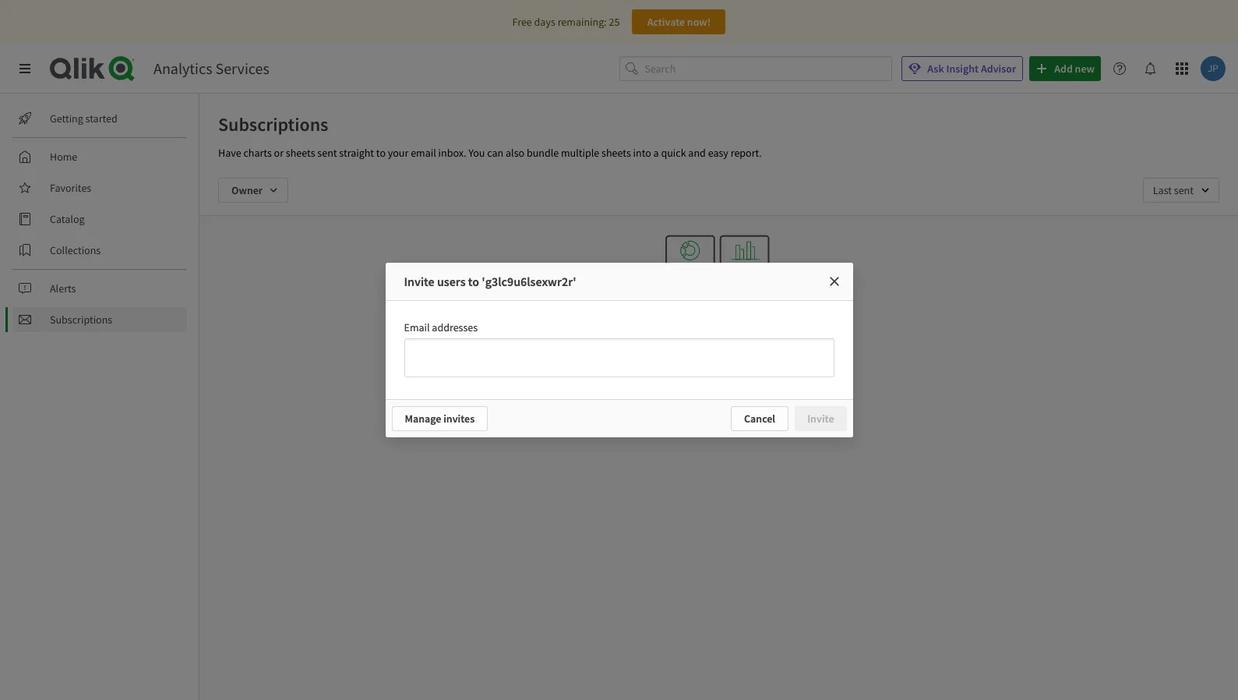 Task type: vqa. For each thing, say whether or not it's contained in the screenshot.
top Subscriptions
yes



Task type: locate. For each thing, give the bounding box(es) containing it.
1 horizontal spatial chart
[[691, 349, 714, 363]]

now!
[[687, 15, 711, 29]]

cancel
[[744, 412, 776, 426]]

by
[[810, 349, 821, 363]]

1 vertical spatial subscriptions
[[50, 313, 112, 327]]

it
[[802, 349, 808, 363]]

1 vertical spatial email
[[622, 365, 648, 379]]

1 vertical spatial chart
[[643, 380, 667, 394]]

cancel button
[[731, 406, 789, 431]]

basis.
[[706, 365, 732, 379]]

have
[[681, 328, 707, 344]]

getting started
[[50, 111, 118, 126]]

have
[[218, 146, 241, 160]]

to left get
[[756, 380, 766, 394]]

to down subscriptions at the right
[[756, 349, 765, 363]]

0 vertical spatial sheet
[[728, 349, 753, 363]]

your
[[388, 146, 409, 160]]

easy
[[708, 146, 729, 160]]

1 horizontal spatial you
[[622, 328, 642, 344]]

collections
[[50, 243, 101, 257]]

1 vertical spatial a
[[683, 349, 688, 363]]

you
[[469, 146, 485, 160], [622, 328, 642, 344]]

the right in
[[719, 380, 734, 394]]

2 sheets from the left
[[602, 146, 631, 160]]

sheets
[[286, 146, 315, 160], [602, 146, 631, 160]]

ask insight advisor
[[928, 62, 1017, 76]]

chart down "subscribe"
[[643, 380, 667, 394]]

2 on from the left
[[811, 365, 823, 379]]

straight
[[339, 146, 374, 160]]

email
[[411, 146, 436, 160], [622, 365, 648, 379]]

free
[[513, 15, 532, 29]]

users
[[437, 274, 466, 289]]

2 vertical spatial a
[[664, 365, 669, 379]]

or down regular
[[669, 380, 679, 394]]

0 horizontal spatial sheet
[[681, 380, 706, 394]]

0 vertical spatial or
[[274, 146, 284, 160]]

1 horizontal spatial a
[[664, 365, 669, 379]]

sheet
[[728, 349, 753, 363], [681, 380, 706, 394]]

email inside you do not have any subscriptions yet subscribe to a chart or sheet to receive it by email on a regular basis. click 'subscribe' on the chart or sheet in the app to get started.
[[622, 365, 648, 379]]

get
[[768, 380, 782, 394]]

25
[[609, 15, 620, 29]]

1 sheets from the left
[[286, 146, 315, 160]]

1 horizontal spatial sheet
[[728, 349, 753, 363]]

on down by on the right
[[811, 365, 823, 379]]

any
[[709, 328, 729, 344]]

1 horizontal spatial sheets
[[602, 146, 631, 160]]

you left 'can'
[[469, 146, 485, 160]]

chart
[[691, 349, 714, 363], [643, 380, 667, 394]]

home
[[50, 150, 77, 164]]

also
[[506, 146, 525, 160]]

sheet down regular
[[681, 380, 706, 394]]

0 horizontal spatial the
[[626, 380, 641, 394]]

on down "subscribe"
[[650, 365, 662, 379]]

invites
[[444, 412, 475, 426]]

regular
[[671, 365, 704, 379]]

to inside dialog
[[468, 274, 479, 289]]

0 vertical spatial you
[[469, 146, 485, 160]]

sheets left sent
[[286, 146, 315, 160]]

on
[[650, 365, 662, 379], [811, 365, 823, 379]]

to right users
[[468, 274, 479, 289]]

activate now! link
[[633, 9, 726, 34]]

into
[[633, 146, 652, 160]]

or
[[274, 146, 284, 160], [717, 349, 726, 363], [669, 380, 679, 394]]

subscriptions down alerts
[[50, 313, 112, 327]]

to
[[376, 146, 386, 160], [468, 274, 479, 289], [671, 349, 681, 363], [756, 349, 765, 363], [756, 380, 766, 394]]

chart up regular
[[691, 349, 714, 363]]

1 vertical spatial you
[[622, 328, 642, 344]]

0 vertical spatial subscriptions
[[218, 112, 329, 136]]

invite
[[404, 274, 435, 289]]

the down "subscribe"
[[626, 380, 641, 394]]

email
[[404, 320, 430, 334]]

0 vertical spatial chart
[[691, 349, 714, 363]]

close sidebar menu image
[[19, 62, 31, 75]]

insight
[[947, 62, 979, 76]]

1 horizontal spatial the
[[719, 380, 734, 394]]

email down "subscribe"
[[622, 365, 648, 379]]

sent
[[318, 146, 337, 160]]

0 horizontal spatial email
[[411, 146, 436, 160]]

subscriptions
[[218, 112, 329, 136], [50, 313, 112, 327]]

a
[[654, 146, 659, 160], [683, 349, 688, 363], [664, 365, 669, 379]]

receive
[[767, 349, 800, 363]]

a right into
[[654, 146, 659, 160]]

or up basis.
[[717, 349, 726, 363]]

0 horizontal spatial subscriptions
[[50, 313, 112, 327]]

catalog
[[50, 212, 85, 226]]

0 vertical spatial email
[[411, 146, 436, 160]]

1 horizontal spatial email
[[622, 365, 648, 379]]

email addresses
[[404, 320, 478, 334]]

email right the 'your'
[[411, 146, 436, 160]]

ask insight advisor button
[[902, 56, 1024, 81]]

0 vertical spatial a
[[654, 146, 659, 160]]

free days remaining: 25
[[513, 15, 620, 29]]

a left regular
[[664, 365, 669, 379]]

manage invites button
[[392, 406, 488, 431]]

a up regular
[[683, 349, 688, 363]]

you left the do
[[622, 328, 642, 344]]

0 horizontal spatial sheets
[[286, 146, 315, 160]]

subscriptions inside subscriptions "link"
[[50, 313, 112, 327]]

sheets left into
[[602, 146, 631, 160]]

1 vertical spatial or
[[717, 349, 726, 363]]

or right charts
[[274, 146, 284, 160]]

advisor
[[981, 62, 1017, 76]]

subscriptions up charts
[[218, 112, 329, 136]]

0 horizontal spatial on
[[650, 365, 662, 379]]

addresses
[[432, 320, 478, 334]]

0 horizontal spatial a
[[654, 146, 659, 160]]

sheet up "click"
[[728, 349, 753, 363]]

2 horizontal spatial or
[[717, 349, 726, 363]]

the
[[626, 380, 641, 394], [719, 380, 734, 394]]

activate
[[647, 15, 685, 29]]

1 horizontal spatial on
[[811, 365, 823, 379]]

navigation pane element
[[0, 100, 199, 338]]

filters region
[[200, 165, 1239, 215]]

2 vertical spatial or
[[669, 380, 679, 394]]

services
[[216, 58, 270, 78]]



Task type: describe. For each thing, give the bounding box(es) containing it.
started.
[[784, 380, 819, 394]]

1 horizontal spatial subscriptions
[[218, 112, 329, 136]]

and
[[689, 146, 706, 160]]

0 horizontal spatial or
[[274, 146, 284, 160]]

invite users to 'g3lc9u6lsexwr2r' dialog
[[385, 263, 853, 437]]

in
[[708, 380, 717, 394]]

days
[[534, 15, 556, 29]]

collections link
[[12, 238, 187, 263]]

alerts link
[[12, 276, 187, 301]]

subscriptions link
[[12, 307, 187, 332]]

to up regular
[[671, 349, 681, 363]]

to left the 'your'
[[376, 146, 386, 160]]

charts
[[244, 146, 272, 160]]

not
[[661, 328, 679, 344]]

1 horizontal spatial or
[[669, 380, 679, 394]]

click
[[734, 365, 756, 379]]

quick
[[661, 146, 686, 160]]

1 on from the left
[[650, 365, 662, 379]]

0 horizontal spatial chart
[[643, 380, 667, 394]]

Search text field
[[645, 56, 893, 81]]

2 horizontal spatial a
[[683, 349, 688, 363]]

1 the from the left
[[626, 380, 641, 394]]

multiple
[[561, 146, 600, 160]]

'subscribe'
[[758, 365, 809, 379]]

subscriptions
[[732, 328, 804, 344]]

you do not have any subscriptions yet subscribe to a chart or sheet to receive it by email on a regular basis. click 'subscribe' on the chart or sheet in the app to get started.
[[622, 328, 823, 394]]

subscribe
[[624, 349, 669, 363]]

favorites
[[50, 181, 91, 195]]

app
[[736, 380, 754, 394]]

getting started link
[[12, 106, 187, 131]]

analytics services
[[154, 58, 270, 78]]

manage
[[405, 412, 441, 426]]

0 horizontal spatial you
[[469, 146, 485, 160]]

last sent image
[[1143, 178, 1220, 203]]

2 the from the left
[[719, 380, 734, 394]]

bundle
[[527, 146, 559, 160]]

can
[[487, 146, 504, 160]]

home link
[[12, 144, 187, 169]]

you inside you do not have any subscriptions yet subscribe to a chart or sheet to receive it by email on a regular basis. click 'subscribe' on the chart or sheet in the app to get started.
[[622, 328, 642, 344]]

have charts or sheets sent straight to your email inbox. you can also bundle multiple sheets into a quick and easy report.
[[218, 146, 762, 160]]

inbox.
[[439, 146, 466, 160]]

analytics
[[154, 58, 212, 78]]

yet
[[806, 328, 823, 344]]

getting
[[50, 111, 83, 126]]

manage invites
[[405, 412, 475, 426]]

do
[[644, 328, 658, 344]]

remaining:
[[558, 15, 607, 29]]

favorites link
[[12, 175, 187, 200]]

invite users to 'g3lc9u6lsexwr2r'
[[404, 274, 577, 289]]

report.
[[731, 146, 762, 160]]

ask
[[928, 62, 945, 76]]

analytics services element
[[154, 58, 270, 78]]

1 vertical spatial sheet
[[681, 380, 706, 394]]

started
[[85, 111, 118, 126]]

'g3lc9u6lsexwr2r'
[[482, 274, 577, 289]]

activate now!
[[647, 15, 711, 29]]

catalog link
[[12, 207, 187, 232]]

alerts
[[50, 281, 76, 295]]

searchbar element
[[620, 56, 893, 81]]



